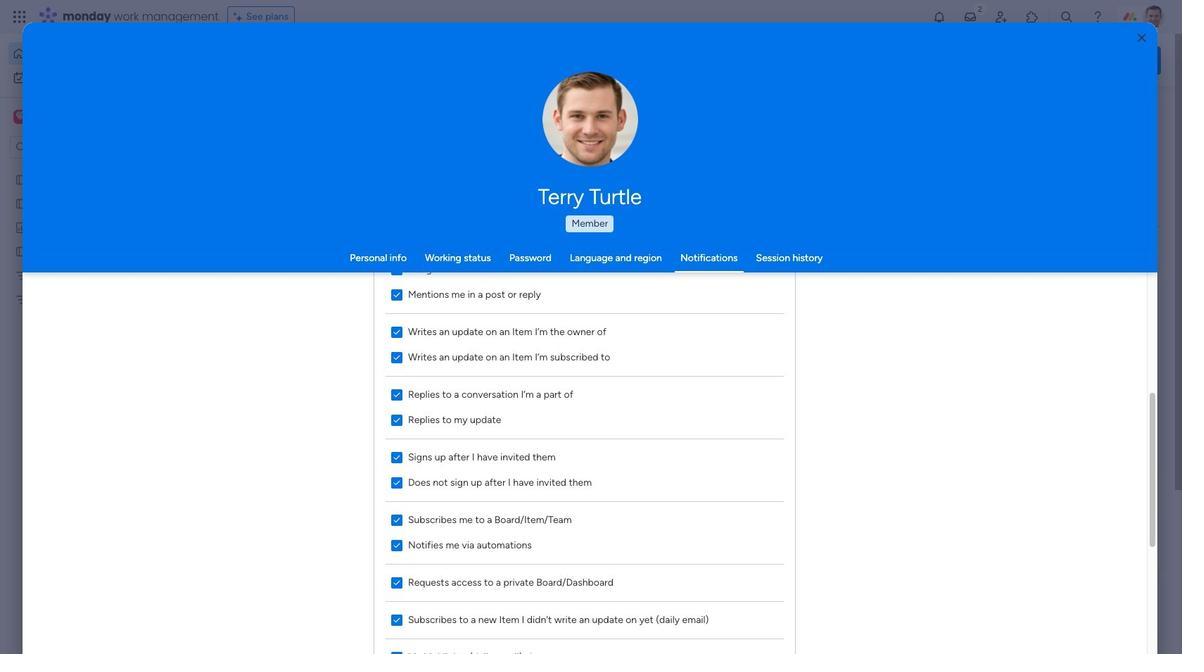 Task type: vqa. For each thing, say whether or not it's contained in the screenshot.
"See plans" icon
yes



Task type: describe. For each thing, give the bounding box(es) containing it.
3 public board image from the top
[[15, 244, 28, 258]]

add to favorites image
[[418, 430, 432, 444]]

dapulse x slim image
[[1141, 102, 1158, 119]]

notifications image
[[933, 10, 947, 24]]

help center element
[[951, 581, 1162, 637]]

close image
[[1138, 33, 1147, 43]]

remove from favorites image
[[418, 257, 432, 271]]

select product image
[[13, 10, 27, 24]]

2 public board image from the left
[[465, 257, 481, 272]]

update feed image
[[964, 10, 978, 24]]

0 horizontal spatial public dashboard image
[[15, 220, 28, 234]]

public dashboard image inside "quick search results" list box
[[696, 257, 711, 272]]

2 vertical spatial option
[[0, 167, 180, 169]]

add to favorites image for 2nd component image
[[878, 257, 892, 271]]

1 public board image from the left
[[235, 257, 251, 272]]

getting started element
[[951, 513, 1162, 569]]

workspace selection element
[[13, 108, 118, 127]]

help image
[[1091, 10, 1105, 24]]

2 public board image from the top
[[15, 196, 28, 210]]

workspace image
[[13, 109, 27, 125]]

see plans image
[[234, 9, 246, 25]]



Task type: locate. For each thing, give the bounding box(es) containing it.
component image
[[235, 279, 248, 292]]

1 component image from the left
[[465, 279, 478, 292]]

0 vertical spatial public board image
[[15, 173, 28, 186]]

1 horizontal spatial public dashboard image
[[696, 257, 711, 272]]

0 horizontal spatial component image
[[465, 279, 478, 292]]

2 element
[[360, 530, 376, 547], [360, 530, 376, 547]]

terry turtle image
[[1143, 6, 1166, 28]]

1 horizontal spatial add to favorites image
[[878, 257, 892, 271]]

add to favorites image for second component image from right
[[648, 257, 662, 271]]

0 horizontal spatial public board image
[[235, 257, 251, 272]]

1 vertical spatial public dashboard image
[[696, 257, 711, 272]]

add to favorites image
[[648, 257, 662, 271], [878, 257, 892, 271]]

1 horizontal spatial public board image
[[465, 257, 481, 272]]

public board image right the remove from favorites icon
[[465, 257, 481, 272]]

1 add to favorites image from the left
[[648, 257, 662, 271]]

monday marketplace image
[[1026, 10, 1040, 24]]

templates image image
[[963, 283, 1149, 380]]

public board image
[[15, 173, 28, 186], [15, 196, 28, 210], [15, 244, 28, 258]]

0 vertical spatial option
[[8, 42, 171, 65]]

invite members image
[[995, 10, 1009, 24]]

region
[[374, 240, 796, 654]]

public dashboard image
[[15, 220, 28, 234], [696, 257, 711, 272]]

0 vertical spatial public dashboard image
[[15, 220, 28, 234]]

2 component image from the left
[[696, 279, 708, 292]]

option
[[8, 42, 171, 65], [8, 66, 171, 89], [0, 167, 180, 169]]

workspace image
[[16, 109, 25, 125]]

public board image up component icon
[[235, 257, 251, 272]]

1 vertical spatial public board image
[[15, 196, 28, 210]]

Search in workspace field
[[30, 139, 118, 155]]

0 horizontal spatial add to favorites image
[[648, 257, 662, 271]]

public board image
[[235, 257, 251, 272], [465, 257, 481, 272]]

2 vertical spatial public board image
[[15, 244, 28, 258]]

component image
[[465, 279, 478, 292], [696, 279, 708, 292]]

search everything image
[[1060, 10, 1074, 24]]

quick search results list box
[[218, 132, 917, 491]]

list box
[[0, 164, 180, 501]]

2 add to favorites image from the left
[[878, 257, 892, 271]]

2 image
[[974, 1, 987, 17]]

1 vertical spatial option
[[8, 66, 171, 89]]

1 horizontal spatial component image
[[696, 279, 708, 292]]

1 public board image from the top
[[15, 173, 28, 186]]



